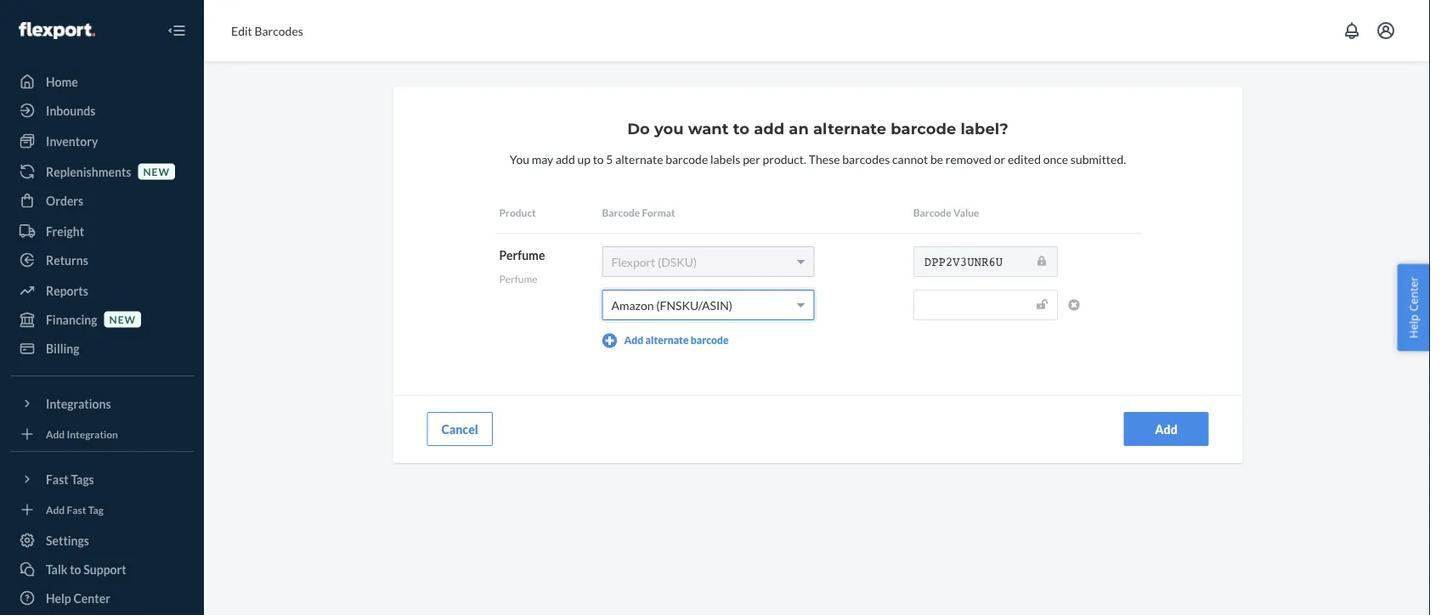 Task type: locate. For each thing, give the bounding box(es) containing it.
add alternate barcode
[[624, 334, 729, 346]]

tag
[[88, 504, 104, 516]]

alternate
[[814, 119, 887, 138], [616, 152, 664, 166], [646, 334, 689, 346]]

you
[[510, 152, 530, 166]]

add fast tag link
[[10, 500, 194, 520]]

0 horizontal spatial help
[[46, 591, 71, 606]]

1 horizontal spatial new
[[143, 165, 170, 178]]

add button
[[1124, 412, 1209, 446]]

alternate for an
[[814, 119, 887, 138]]

1 horizontal spatial help center
[[1406, 277, 1422, 339]]

1 vertical spatial new
[[109, 313, 136, 326]]

1 vertical spatial barcode
[[666, 152, 708, 166]]

talk to support button
[[10, 556, 194, 583]]

1 horizontal spatial barcode
[[914, 206, 952, 219]]

add left up
[[556, 152, 575, 166]]

plus circle image
[[602, 333, 618, 348]]

add alternate barcode button
[[602, 333, 729, 348]]

to up per
[[733, 119, 750, 138]]

0 vertical spatial barcode
[[891, 119, 957, 138]]

1 vertical spatial add
[[556, 152, 575, 166]]

barcode down (fnsku/asin)
[[691, 334, 729, 346]]

1 horizontal spatial to
[[593, 152, 604, 166]]

0 vertical spatial fast
[[46, 472, 69, 487]]

0 vertical spatial help
[[1406, 315, 1422, 339]]

home link
[[10, 68, 194, 95]]

1 vertical spatial perfume
[[499, 273, 538, 285]]

add left an
[[754, 119, 785, 138]]

inventory link
[[10, 128, 194, 155]]

0 horizontal spatial center
[[74, 591, 110, 606]]

None field
[[612, 291, 616, 322]]

label?
[[961, 119, 1009, 138]]

2 vertical spatial barcode
[[691, 334, 729, 346]]

fast tags
[[46, 472, 94, 487]]

freight
[[46, 224, 84, 238]]

0 horizontal spatial new
[[109, 313, 136, 326]]

barcodes
[[255, 23, 303, 38]]

0 horizontal spatial barcode
[[602, 206, 640, 219]]

new up orders link
[[143, 165, 170, 178]]

settings
[[46, 533, 89, 548]]

1 vertical spatial help center
[[46, 591, 110, 606]]

help center link
[[10, 585, 194, 612]]

per
[[743, 152, 761, 166]]

new for financing
[[109, 313, 136, 326]]

add inside button
[[1155, 422, 1178, 436]]

perfume
[[499, 248, 545, 262], [499, 273, 538, 285]]

add fast tag
[[46, 504, 104, 516]]

open notifications image
[[1342, 20, 1363, 41]]

barcode inside button
[[691, 334, 729, 346]]

1 barcode from the left
[[602, 206, 640, 219]]

barcode up cannot
[[891, 119, 957, 138]]

1 vertical spatial help
[[46, 591, 71, 606]]

home
[[46, 74, 78, 89]]

1 vertical spatial alternate
[[616, 152, 664, 166]]

fast
[[46, 472, 69, 487], [67, 504, 86, 516]]

None text field
[[914, 290, 1058, 320]]

help
[[1406, 315, 1422, 339], [46, 591, 71, 606]]

0 vertical spatial help center
[[1406, 277, 1422, 339]]

2 vertical spatial alternate
[[646, 334, 689, 346]]

barcode for labels
[[666, 152, 708, 166]]

add inside button
[[624, 334, 644, 346]]

fast left the "tags"
[[46, 472, 69, 487]]

0 horizontal spatial to
[[70, 562, 81, 577]]

new down reports link
[[109, 313, 136, 326]]

barcode value
[[914, 206, 980, 219]]

0 horizontal spatial add
[[556, 152, 575, 166]]

0 vertical spatial perfume
[[499, 248, 545, 262]]

removed
[[946, 152, 992, 166]]

barcode for label?
[[891, 119, 957, 138]]

financing
[[46, 312, 97, 327]]

2 barcode from the left
[[914, 206, 952, 219]]

help center inside button
[[1406, 277, 1422, 339]]

integrations
[[46, 397, 111, 411]]

alternate down the 'amazon (fnsku/asin)' option
[[646, 334, 689, 346]]

0 vertical spatial to
[[733, 119, 750, 138]]

1 horizontal spatial help
[[1406, 315, 1422, 339]]

to right "talk"
[[70, 562, 81, 577]]

2 perfume from the top
[[499, 273, 538, 285]]

billing
[[46, 341, 79, 356]]

new for replenishments
[[143, 165, 170, 178]]

help center
[[1406, 277, 1422, 339], [46, 591, 110, 606]]

new
[[143, 165, 170, 178], [109, 313, 136, 326]]

value
[[954, 206, 980, 219]]

0 vertical spatial center
[[1406, 277, 1422, 312]]

barcode
[[602, 206, 640, 219], [914, 206, 952, 219]]

barcode
[[891, 119, 957, 138], [666, 152, 708, 166], [691, 334, 729, 346]]

up
[[578, 152, 591, 166]]

fast left tag
[[67, 504, 86, 516]]

lock open alt image
[[1037, 299, 1048, 310]]

add
[[754, 119, 785, 138], [556, 152, 575, 166]]

1 horizontal spatial center
[[1406, 277, 1422, 312]]

0 vertical spatial alternate
[[814, 119, 887, 138]]

0 horizontal spatial help center
[[46, 591, 110, 606]]

product
[[499, 206, 536, 219]]

add for add
[[1155, 422, 1178, 436]]

product.
[[763, 152, 807, 166]]

talk to support
[[46, 562, 126, 577]]

barcode for barcode value
[[914, 206, 952, 219]]

to
[[733, 119, 750, 138], [593, 152, 604, 166], [70, 562, 81, 577]]

amazon
[[612, 298, 654, 312]]

amazon (fnsku/asin) option
[[612, 298, 733, 312]]

edit barcodes
[[231, 23, 303, 38]]

barcodes
[[843, 152, 890, 166]]

integrations button
[[10, 390, 194, 417]]

None text field
[[914, 246, 1058, 277]]

returns
[[46, 253, 88, 267]]

returns link
[[10, 247, 194, 274]]

center
[[1406, 277, 1422, 312], [74, 591, 110, 606]]

alternate up barcodes
[[814, 119, 887, 138]]

alternate right "5"
[[616, 152, 664, 166]]

may
[[532, 152, 554, 166]]

2 vertical spatial to
[[70, 562, 81, 577]]

add for add alternate barcode
[[624, 334, 644, 346]]

add
[[624, 334, 644, 346], [1155, 422, 1178, 436], [46, 428, 65, 440], [46, 504, 65, 516]]

barcode left "value"
[[914, 206, 952, 219]]

do
[[628, 119, 650, 138]]

barcode left format
[[602, 206, 640, 219]]

0 vertical spatial add
[[754, 119, 785, 138]]

5
[[606, 152, 613, 166]]

(dsku)
[[658, 255, 697, 269]]

0 vertical spatial new
[[143, 165, 170, 178]]

2 horizontal spatial to
[[733, 119, 750, 138]]

replenishments
[[46, 164, 131, 179]]

or
[[994, 152, 1006, 166]]

to left "5"
[[593, 152, 604, 166]]

barcode down you at the left top of page
[[666, 152, 708, 166]]



Task type: vqa. For each thing, say whether or not it's contained in the screenshot.
Edit
yes



Task type: describe. For each thing, give the bounding box(es) containing it.
these
[[809, 152, 840, 166]]

times circle image
[[1068, 299, 1080, 311]]

inbounds
[[46, 103, 95, 118]]

tags
[[71, 472, 94, 487]]

once
[[1044, 152, 1069, 166]]

do you want to add an alternate barcode label?
[[628, 119, 1009, 138]]

lock alt image
[[1038, 255, 1046, 267]]

cancel
[[442, 422, 478, 436]]

format
[[642, 206, 676, 219]]

be
[[931, 152, 944, 166]]

1 vertical spatial fast
[[67, 504, 86, 516]]

an
[[789, 119, 809, 138]]

support
[[84, 562, 126, 577]]

billing link
[[10, 335, 194, 362]]

add for add integration
[[46, 428, 65, 440]]

inbounds link
[[10, 97, 194, 124]]

1 vertical spatial center
[[74, 591, 110, 606]]

center inside button
[[1406, 277, 1422, 312]]

open account menu image
[[1376, 20, 1397, 41]]

cancel button
[[427, 412, 493, 446]]

freight link
[[10, 218, 194, 245]]

talk
[[46, 562, 68, 577]]

you
[[655, 119, 684, 138]]

amazon (fnsku/asin)
[[612, 298, 733, 312]]

flexport (dsku)
[[612, 255, 697, 269]]

reports link
[[10, 277, 194, 304]]

add integration
[[46, 428, 118, 440]]

barcode format
[[602, 206, 676, 219]]

close navigation image
[[167, 20, 187, 41]]

want
[[688, 119, 729, 138]]

fast inside dropdown button
[[46, 472, 69, 487]]

barcode for barcode format
[[602, 206, 640, 219]]

orders
[[46, 193, 83, 208]]

settings link
[[10, 527, 194, 554]]

inventory
[[46, 134, 98, 148]]

1 horizontal spatial add
[[754, 119, 785, 138]]

orders link
[[10, 187, 194, 214]]

labels
[[711, 152, 741, 166]]

submitted.
[[1071, 152, 1127, 166]]

alternate inside button
[[646, 334, 689, 346]]

fast tags button
[[10, 466, 194, 493]]

reports
[[46, 284, 88, 298]]

1 perfume from the top
[[499, 248, 545, 262]]

cannot
[[893, 152, 929, 166]]

help center button
[[1398, 264, 1431, 351]]

to inside button
[[70, 562, 81, 577]]

(fnsku/asin)
[[657, 298, 733, 312]]

alternate for 5
[[616, 152, 664, 166]]

add integration link
[[10, 424, 194, 445]]

1 vertical spatial to
[[593, 152, 604, 166]]

integration
[[67, 428, 118, 440]]

you may add up to 5 alternate barcode labels per product. these barcodes cannot be removed or edited once submitted.
[[510, 152, 1127, 166]]

help inside button
[[1406, 315, 1422, 339]]

edited
[[1008, 152, 1041, 166]]

add for add fast tag
[[46, 504, 65, 516]]

flexport
[[612, 255, 656, 269]]

edit
[[231, 23, 252, 38]]

flexport logo image
[[19, 22, 95, 39]]



